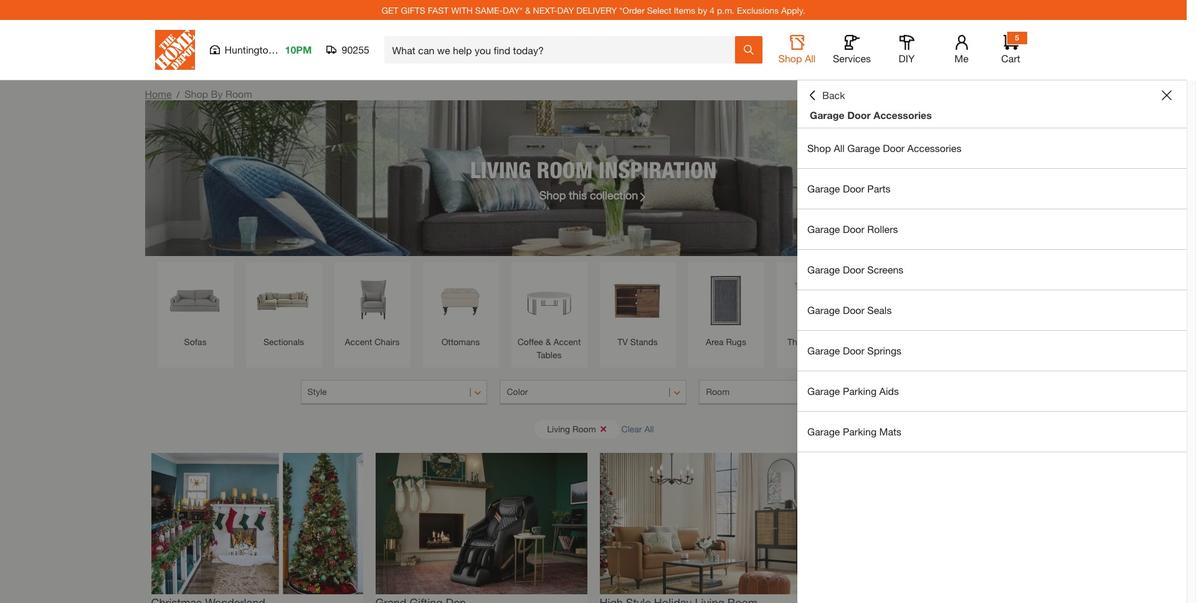 Task type: locate. For each thing, give the bounding box(es) containing it.
throw left pillows at the bottom of the page
[[788, 337, 812, 347]]

accessories
[[874, 109, 932, 121], [908, 142, 962, 154]]

throw left blankets
[[873, 337, 897, 347]]

curtains & drapes image
[[960, 269, 1024, 332]]

ottomans link
[[429, 269, 493, 348]]

door inside 'link'
[[843, 183, 865, 194]]

garage inside garage door parts 'link'
[[808, 183, 840, 194]]

0 horizontal spatial living
[[470, 156, 531, 183]]

2 stretchy image image from the left
[[376, 453, 587, 594]]

door left parts at the top
[[843, 183, 865, 194]]

garage inside garage parking aids link
[[808, 385, 840, 397]]

1 parking from the top
[[843, 385, 877, 397]]

garage down garage door parts
[[808, 223, 840, 235]]

throw
[[788, 337, 812, 347], [873, 337, 897, 347]]

living for living room inspiration
[[470, 156, 531, 183]]

2 horizontal spatial all
[[834, 142, 845, 154]]

ottomans image
[[429, 269, 493, 332]]

shop all garage door accessories
[[808, 142, 962, 154]]

garage parking mats
[[808, 426, 902, 438]]

back
[[823, 89, 845, 101]]

items
[[674, 5, 696, 15]]

shop inside button
[[779, 52, 803, 64]]

garage inside garage door seals link
[[808, 304, 840, 316]]

living room button
[[535, 420, 620, 438]]

by
[[698, 5, 708, 15]]

collection
[[590, 188, 638, 202]]

sectionals image
[[252, 269, 316, 332]]

1 vertical spatial parking
[[843, 426, 877, 438]]

home
[[145, 88, 172, 100]]

living
[[470, 156, 531, 183], [547, 424, 570, 434]]

all inside shop all garage door accessories link
[[834, 142, 845, 154]]

tv stands link
[[606, 269, 670, 348]]

rugs
[[726, 337, 747, 347]]

sofas link
[[164, 269, 227, 348]]

accent chairs
[[345, 337, 400, 347]]

this
[[569, 188, 587, 202]]

p.m.
[[717, 5, 735, 15]]

garage up garage door rollers
[[808, 183, 840, 194]]

door left screens at the right top
[[843, 264, 865, 275]]

feedback link image
[[1180, 211, 1197, 278]]

mats
[[880, 426, 902, 438]]

shop left this at the top left
[[540, 188, 566, 202]]

1 horizontal spatial &
[[546, 337, 551, 347]]

cart
[[1002, 52, 1021, 64]]

0 horizontal spatial all
[[645, 424, 654, 434]]

1 horizontal spatial stretchy image image
[[376, 453, 587, 594]]

throw pillows image
[[783, 269, 847, 332]]

all inside clear all button
[[645, 424, 654, 434]]

garage down pillows at the bottom of the page
[[808, 385, 840, 397]]

diy
[[899, 52, 915, 64]]

1 vertical spatial &
[[546, 337, 551, 347]]

fast
[[428, 5, 449, 15]]

drawer close image
[[1162, 90, 1172, 100]]

living room
[[547, 424, 596, 434]]

garage down garage door seals
[[808, 345, 840, 357]]

chairs
[[375, 337, 400, 347]]

0 horizontal spatial &
[[525, 5, 531, 15]]

garage parking aids
[[808, 385, 899, 397]]

90255 button
[[327, 44, 370, 56]]

garage
[[810, 109, 845, 121], [848, 142, 881, 154], [808, 183, 840, 194], [808, 223, 840, 235], [808, 264, 840, 275], [808, 304, 840, 316], [808, 345, 840, 357], [808, 385, 840, 397], [808, 426, 840, 438]]

shop for shop this collection
[[540, 188, 566, 202]]

garage inside garage parking mats link
[[808, 426, 840, 438]]

0 vertical spatial parking
[[843, 385, 877, 397]]

1 horizontal spatial living
[[547, 424, 570, 434]]

clear all
[[622, 424, 654, 434]]

throw for throw blankets
[[873, 337, 897, 347]]

&
[[525, 5, 531, 15], [546, 337, 551, 347]]

1 accent from the left
[[345, 337, 372, 347]]

garage inside garage door rollers "link"
[[808, 223, 840, 235]]

0 vertical spatial &
[[525, 5, 531, 15]]

2 vertical spatial all
[[645, 424, 654, 434]]

garage for garage door accessories
[[810, 109, 845, 121]]

sectionals link
[[252, 269, 316, 348]]

1 horizontal spatial throw
[[873, 337, 897, 347]]

garage inside garage door screens link
[[808, 264, 840, 275]]

sofas image
[[164, 269, 227, 332]]

accent up tables
[[554, 337, 581, 347]]

with
[[451, 5, 473, 15]]

parts
[[868, 183, 891, 194]]

all for shop all garage door accessories
[[834, 142, 845, 154]]

door up shop all garage door accessories
[[848, 109, 871, 121]]

garage door parts
[[808, 183, 891, 194]]

color
[[507, 386, 528, 397]]

tv stands
[[618, 337, 658, 347]]

parking for aids
[[843, 385, 877, 397]]

room
[[226, 88, 252, 100], [537, 156, 593, 183], [706, 386, 730, 397], [573, 424, 596, 434]]

garage inside shop all garage door accessories link
[[848, 142, 881, 154]]

1 horizontal spatial accent
[[554, 337, 581, 347]]

huntington
[[225, 44, 274, 55]]

accent left chairs
[[345, 337, 372, 347]]

clear all button
[[622, 418, 654, 441]]

0 vertical spatial living
[[470, 156, 531, 183]]

garage inside garage door springs link
[[808, 345, 840, 357]]

door inside "link"
[[843, 223, 865, 235]]

door right pillows at the bottom of the page
[[843, 345, 865, 357]]

door left the rollers at top right
[[843, 223, 865, 235]]

garage up garage door seals
[[808, 264, 840, 275]]

accent
[[345, 337, 372, 347], [554, 337, 581, 347]]

0 horizontal spatial accent
[[345, 337, 372, 347]]

all right clear
[[645, 424, 654, 434]]

all up garage door parts
[[834, 142, 845, 154]]

all inside shop all button
[[805, 52, 816, 64]]

stretchy image image
[[151, 453, 363, 594], [376, 453, 587, 594], [600, 453, 812, 594]]

door left seals
[[843, 304, 865, 316]]

door for rollers
[[843, 223, 865, 235]]

all up back button
[[805, 52, 816, 64]]

1 horizontal spatial all
[[805, 52, 816, 64]]

0 horizontal spatial stretchy image image
[[151, 453, 363, 594]]

the home depot logo image
[[155, 30, 195, 70]]

door for seals
[[843, 304, 865, 316]]

accent inside coffee & accent tables
[[554, 337, 581, 347]]

1 vertical spatial accessories
[[908, 142, 962, 154]]

all
[[805, 52, 816, 64], [834, 142, 845, 154], [645, 424, 654, 434]]

garage up pillows at the bottom of the page
[[808, 304, 840, 316]]

garage down "garage door accessories"
[[848, 142, 881, 154]]

1 vertical spatial living
[[547, 424, 570, 434]]

shop
[[779, 52, 803, 64], [185, 88, 208, 100], [808, 142, 831, 154], [540, 188, 566, 202]]

garage down back button
[[810, 109, 845, 121]]

area rugs link
[[695, 269, 758, 348]]

garage for garage door screens
[[808, 264, 840, 275]]

cart 5
[[1002, 33, 1021, 64]]

2 throw from the left
[[873, 337, 897, 347]]

1 throw from the left
[[788, 337, 812, 347]]

& right day*
[[525, 5, 531, 15]]

coffee & accent tables image
[[518, 269, 581, 332]]

2 accent from the left
[[554, 337, 581, 347]]

1 vertical spatial all
[[834, 142, 845, 154]]

garage door rollers
[[808, 223, 898, 235]]

accent chairs image
[[341, 269, 404, 332]]

by
[[211, 88, 223, 100]]

door for accessories
[[848, 109, 871, 121]]

menu
[[798, 128, 1187, 453]]

garage door seals
[[808, 304, 892, 316]]

parking
[[843, 385, 877, 397], [843, 426, 877, 438]]

style
[[308, 386, 327, 397]]

5
[[1015, 33, 1020, 42]]

0 vertical spatial all
[[805, 52, 816, 64]]

shop up garage door parts
[[808, 142, 831, 154]]

rollers
[[868, 223, 898, 235]]

get
[[382, 5, 399, 15]]

garage parking aids link
[[798, 371, 1187, 411]]

0 horizontal spatial throw
[[788, 337, 812, 347]]

door for springs
[[843, 345, 865, 357]]

2 horizontal spatial stretchy image image
[[600, 453, 812, 594]]

& up tables
[[546, 337, 551, 347]]

1 stretchy image image from the left
[[151, 453, 363, 594]]

living inside button
[[547, 424, 570, 434]]

2 parking from the top
[[843, 426, 877, 438]]

shop down apply.
[[779, 52, 803, 64]]

garage door rollers link
[[798, 209, 1187, 249]]

parking left mats
[[843, 426, 877, 438]]

garage down room button
[[808, 426, 840, 438]]

parking left the aids
[[843, 385, 877, 397]]

garage door parts link
[[798, 169, 1187, 209]]

What can we help you find today? search field
[[392, 37, 735, 63]]

shop this collection link
[[540, 187, 648, 204]]

throw blankets image
[[872, 269, 935, 332]]



Task type: describe. For each thing, give the bounding box(es) containing it.
garage parking mats link
[[798, 412, 1187, 452]]

pillows
[[815, 337, 842, 347]]

next-
[[533, 5, 558, 15]]

apply.
[[782, 5, 806, 15]]

stands
[[631, 337, 658, 347]]

shop for shop all
[[779, 52, 803, 64]]

0 vertical spatial accessories
[[874, 109, 932, 121]]

area rugs
[[706, 337, 747, 347]]

park
[[277, 44, 297, 55]]

tv
[[618, 337, 628, 347]]

garage door screens
[[808, 264, 904, 275]]

garage door accessories
[[810, 109, 932, 121]]

color button
[[500, 380, 687, 405]]

room up this at the top left
[[537, 156, 593, 183]]

throw pillows
[[788, 337, 842, 347]]

delivery
[[577, 5, 617, 15]]

diy button
[[887, 35, 927, 65]]

gifts
[[401, 5, 426, 15]]

style button
[[301, 380, 488, 405]]

garage door springs link
[[798, 331, 1187, 371]]

*order
[[620, 5, 645, 15]]

accent chairs link
[[341, 269, 404, 348]]

all for shop all
[[805, 52, 816, 64]]

exclusions
[[737, 5, 779, 15]]

room down color button
[[573, 424, 596, 434]]

garage for garage door seals
[[808, 304, 840, 316]]

throw blankets link
[[872, 269, 935, 348]]

ottomans
[[442, 337, 480, 347]]

area
[[706, 337, 724, 347]]

blankets
[[900, 337, 934, 347]]

area rugs image
[[695, 269, 758, 332]]

same-
[[475, 5, 503, 15]]

all for clear all
[[645, 424, 654, 434]]

aids
[[880, 385, 899, 397]]

select
[[647, 5, 672, 15]]

door for parts
[[843, 183, 865, 194]]

/
[[177, 89, 180, 100]]

inspiration
[[599, 156, 717, 183]]

clear
[[622, 424, 642, 434]]

shop for shop all garage door accessories
[[808, 142, 831, 154]]

get gifts fast with same-day* & next-day delivery *order select items by 4 p.m. exclusions apply.
[[382, 5, 806, 15]]

garage for garage parking mats
[[808, 426, 840, 438]]

& inside coffee & accent tables
[[546, 337, 551, 347]]

day*
[[503, 5, 523, 15]]

living room inspiration
[[470, 156, 717, 183]]

garage for garage door springs
[[808, 345, 840, 357]]

services button
[[832, 35, 872, 65]]

screens
[[868, 264, 904, 275]]

shop all
[[779, 52, 816, 64]]

room down 'area'
[[706, 386, 730, 397]]

garage for garage parking aids
[[808, 385, 840, 397]]

living for living room
[[547, 424, 570, 434]]

sofas
[[184, 337, 207, 347]]

me button
[[942, 35, 982, 65]]

back button
[[808, 89, 845, 102]]

garage door screens link
[[798, 250, 1187, 290]]

home / shop by room
[[145, 88, 252, 100]]

parking for mats
[[843, 426, 877, 438]]

coffee & accent tables link
[[518, 269, 581, 362]]

room right by at top left
[[226, 88, 252, 100]]

10pm
[[285, 44, 312, 55]]

tv stands image
[[606, 269, 670, 332]]

menu containing shop all garage door accessories
[[798, 128, 1187, 453]]

services
[[833, 52, 871, 64]]

shop this collection
[[540, 188, 638, 202]]

door for screens
[[843, 264, 865, 275]]

coffee & accent tables
[[518, 337, 581, 360]]

day
[[558, 5, 574, 15]]

4
[[710, 5, 715, 15]]

garage for garage door parts
[[808, 183, 840, 194]]

springs
[[868, 345, 902, 357]]

tables
[[537, 350, 562, 360]]

room button
[[700, 380, 887, 405]]

home link
[[145, 88, 172, 100]]

door down "garage door accessories"
[[883, 142, 905, 154]]

me
[[955, 52, 969, 64]]

seals
[[868, 304, 892, 316]]

throw blankets
[[873, 337, 934, 347]]

coffee
[[518, 337, 543, 347]]

sectionals
[[264, 337, 304, 347]]

3 stretchy image image from the left
[[600, 453, 812, 594]]

shop all garage door accessories link
[[798, 128, 1187, 168]]

throw for throw pillows
[[788, 337, 812, 347]]

accent inside accent chairs link
[[345, 337, 372, 347]]

shop all button
[[778, 35, 817, 65]]

huntington park
[[225, 44, 297, 55]]

garage door seals link
[[798, 290, 1187, 330]]

garage for garage door rollers
[[808, 223, 840, 235]]

shop right the / in the top left of the page
[[185, 88, 208, 100]]



Task type: vqa. For each thing, say whether or not it's contained in the screenshot.
*Order
yes



